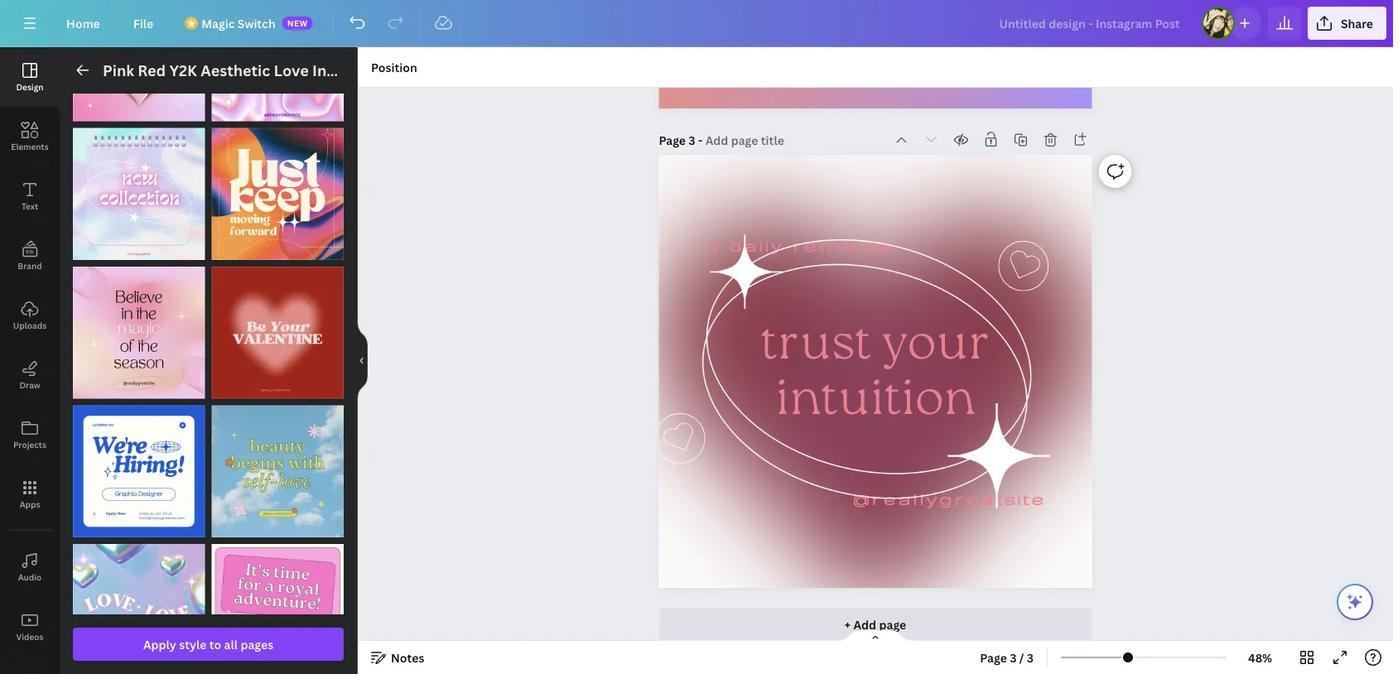 Task type: vqa. For each thing, say whether or not it's contained in the screenshot.
Apply style to all pages button
yes



Task type: locate. For each thing, give the bounding box(es) containing it.
0 horizontal spatial 3
[[689, 133, 695, 148]]

red
[[138, 60, 166, 80]]

pastel y2k 3d heart love instagram post image
[[73, 544, 205, 674]]

page 3 -
[[659, 133, 705, 148]]

page left -
[[659, 133, 686, 148]]

intuition
[[312, 60, 376, 80]]

hide image
[[357, 321, 368, 400]]

page 3 / 3 button
[[973, 644, 1040, 671]]

0 vertical spatial page
[[659, 133, 686, 148]]

page
[[659, 133, 686, 148], [980, 650, 1007, 665]]

1 horizontal spatial 3
[[1010, 650, 1017, 665]]

1 horizontal spatial page
[[980, 650, 1007, 665]]

trust your
[[761, 312, 990, 387]]

audio
[[18, 571, 42, 583]]

draw
[[19, 379, 40, 391]]

page left / on the right bottom
[[980, 650, 1007, 665]]

3 right / on the right bottom
[[1027, 650, 1034, 665]]

uploads
[[13, 320, 47, 331]]

y2k
[[169, 60, 197, 80]]

birthday instagram post in pink black black retro chic style group
[[212, 534, 344, 674]]

intuition
[[776, 367, 975, 442]]

elements
[[11, 141, 49, 152]]

show pages image
[[836, 629, 915, 643]]

+ add page button
[[659, 608, 1092, 641]]

aesthetic geometric minimalist line image
[[701, 235, 1050, 509]]

//
[[707, 236, 721, 255]]

aesthetic
[[201, 60, 270, 80]]

blue gradient y2k new collection instagram post image
[[73, 128, 205, 260]]

instagram
[[428, 60, 501, 80]]

pink
[[103, 60, 134, 80]]

draw button
[[0, 345, 60, 405]]

3 for -
[[689, 133, 695, 148]]

48%
[[1248, 650, 1272, 665]]

pink red y2k aesthetic love intuition quote instagram post
[[103, 60, 537, 80]]

1 vertical spatial page
[[980, 650, 1007, 665]]

to
[[209, 637, 221, 652]]

apply
[[143, 637, 176, 652]]

page for page 3 -
[[659, 133, 686, 148]]

3 left / on the right bottom
[[1010, 650, 1017, 665]]

magic switch
[[201, 15, 276, 31]]

pink soft gradient quote instagram post image
[[73, 267, 205, 399]]

brand button
[[0, 226, 60, 286]]

home link
[[53, 7, 113, 40]]

green simple sky skincare quote instagram post group
[[212, 395, 344, 538]]

file
[[133, 15, 153, 31]]

trust
[[761, 312, 872, 387]]

3 left -
[[689, 133, 695, 148]]

notes button
[[364, 644, 431, 671]]

magic
[[201, 15, 235, 31]]

blue and white retro hiring announcement instagram post group
[[73, 395, 205, 538]]

modern pop y2k it's relax instagram post group
[[212, 0, 344, 121]]

apply style to all pages
[[143, 637, 273, 652]]

pink y2k 3d heart valentine's day instagram post image
[[73, 0, 205, 121]]

videos button
[[0, 597, 60, 657]]

file button
[[120, 7, 167, 40]]

orange and purple retro gradient quote instagram post group
[[212, 118, 344, 260]]

switch
[[238, 15, 276, 31]]

all
[[224, 637, 238, 652]]

48% button
[[1233, 644, 1287, 671]]

design button
[[0, 47, 60, 107]]

daily
[[729, 236, 784, 255]]

position
[[371, 59, 417, 75]]

text button
[[0, 166, 60, 226]]

position button
[[364, 54, 424, 80]]

uploads button
[[0, 286, 60, 345]]

apps
[[20, 499, 40, 510]]

page inside button
[[980, 650, 1007, 665]]

3
[[689, 133, 695, 148], [1010, 650, 1017, 665], [1027, 650, 1034, 665]]

0 horizontal spatial page
[[659, 133, 686, 148]]

home
[[66, 15, 100, 31]]

page 3 / 3
[[980, 650, 1034, 665]]



Task type: describe. For each thing, give the bounding box(es) containing it.
pages
[[241, 637, 273, 652]]

apps button
[[0, 465, 60, 524]]

green simple sky skincare quote instagram post image
[[212, 405, 344, 538]]

page for page 3 / 3
[[980, 650, 1007, 665]]

add
[[853, 617, 876, 633]]

main menu bar
[[0, 0, 1393, 47]]

text
[[21, 200, 38, 212]]

reminder
[[792, 236, 905, 255]]

style
[[179, 637, 207, 652]]

blue gradient y2k new collection instagram post group
[[73, 118, 205, 260]]

@reallygreatsite
[[852, 489, 1046, 508]]

pastel y2k 3d heart love instagram post group
[[73, 534, 205, 674]]

blue and white retro hiring announcement instagram post image
[[73, 405, 205, 538]]

pink soft gradient quote instagram post group
[[73, 257, 205, 399]]

projects
[[13, 439, 46, 450]]

videos
[[16, 631, 43, 642]]

-
[[698, 133, 703, 148]]

pink y2k 3d heart valentine's day instagram post group
[[73, 0, 205, 121]]

red bold gradient heart valentine's day self love quote instagram post group
[[212, 257, 344, 399]]

audio button
[[0, 538, 60, 597]]

share button
[[1308, 7, 1386, 40]]

share
[[1341, 15, 1373, 31]]

2 horizontal spatial 3
[[1027, 650, 1034, 665]]

side panel tab list
[[0, 47, 60, 674]]

design
[[16, 81, 44, 92]]

projects button
[[0, 405, 60, 465]]

love
[[274, 60, 309, 80]]

Design title text field
[[986, 7, 1195, 40]]

Page title text field
[[705, 132, 786, 149]]

3 for /
[[1010, 650, 1017, 665]]

post
[[505, 60, 537, 80]]

/
[[1019, 650, 1024, 665]]

apply style to all pages button
[[73, 628, 344, 661]]

page
[[879, 617, 906, 633]]

canva assistant image
[[1345, 592, 1365, 612]]

red bold gradient heart valentine's day self love quote instagram post image
[[212, 267, 344, 399]]

elements button
[[0, 107, 60, 166]]

birthday instagram post in pink black black retro chic style image
[[212, 544, 344, 674]]

modern pop y2k it's relax instagram post image
[[212, 0, 344, 121]]

your
[[882, 312, 990, 387]]

brand
[[18, 260, 42, 271]]

// daily reminder
[[707, 236, 905, 255]]

+
[[845, 617, 851, 633]]

+ add page
[[845, 617, 906, 633]]

quote
[[379, 60, 424, 80]]

new
[[287, 17, 308, 29]]

notes
[[391, 650, 424, 665]]

orange and purple retro gradient quote instagram post image
[[212, 128, 344, 260]]



